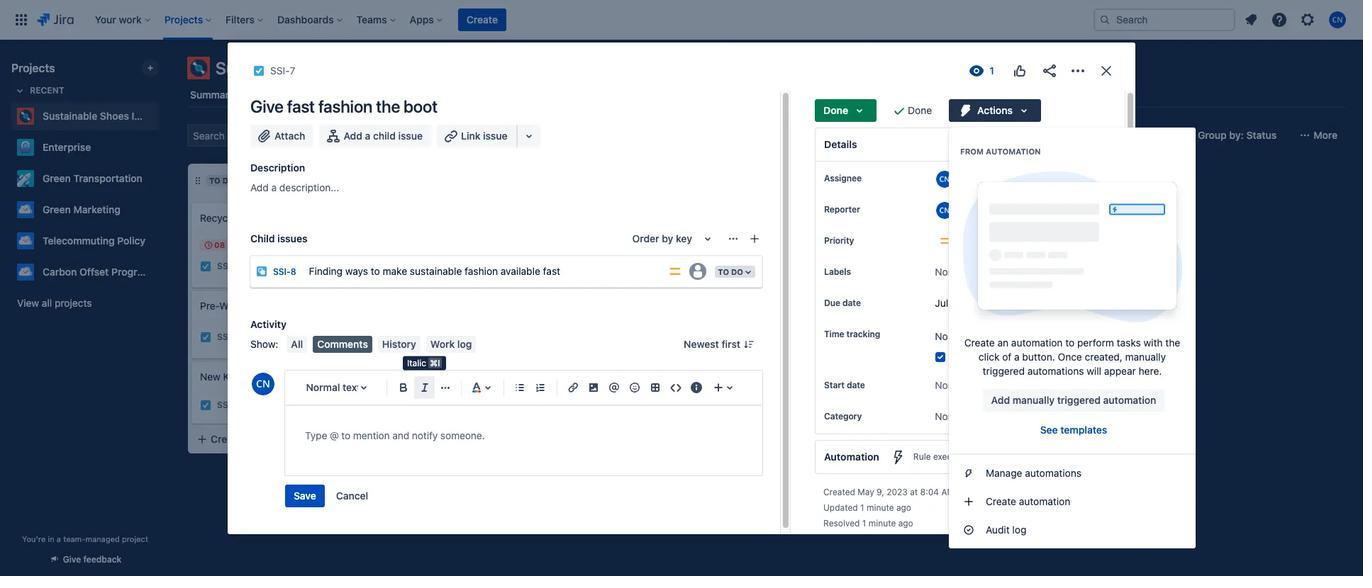 Task type: describe. For each thing, give the bounding box(es) containing it.
kickoff
[[250, 371, 282, 383]]

0 for 0 / 1
[[620, 286, 626, 298]]

show:
[[250, 338, 278, 350]]

date for due date
[[843, 298, 861, 309]]

add manually triggered automation link
[[983, 389, 1165, 412]]

project settings
[[717, 89, 791, 101]]

from automation
[[960, 147, 1041, 156]]

appear
[[1104, 365, 1136, 377]]

ssi-9 link
[[217, 400, 241, 412]]

0 for 0 / 2
[[420, 331, 426, 343]]

templates
[[1061, 424, 1107, 436]]

normal
[[306, 382, 340, 394]]

⌘i
[[430, 358, 440, 369]]

ssi-7
[[270, 65, 295, 77]]

numbered list ⌘⇧7 image
[[532, 379, 549, 397]]

sustainable shoes initiative inside "sustainable shoes initiative" "link"
[[43, 110, 171, 122]]

done inside dropdown button
[[824, 104, 848, 116]]

mention image
[[606, 379, 623, 397]]

marketing
[[73, 204, 121, 216]]

newest first
[[684, 338, 741, 350]]

7
[[290, 65, 295, 77]]

primary element
[[9, 0, 1094, 40]]

manage automations
[[986, 467, 1082, 480]]

child inside button
[[373, 130, 396, 142]]

to inside give fast fashion the boot dialog
[[371, 265, 380, 277]]

carbon
[[43, 266, 77, 278]]

all
[[42, 297, 52, 309]]

order by key button
[[624, 228, 725, 250]]

none for labels
[[935, 266, 959, 278]]

link image
[[565, 379, 582, 397]]

italic ⌘i
[[407, 358, 440, 369]]

emoji image
[[627, 379, 644, 397]]

1 vertical spatial give
[[600, 212, 620, 224]]

add for add manually triggered automation
[[991, 394, 1010, 406]]

may
[[858, 488, 874, 498]]

jul inside give fast fashion the boot dialog
[[935, 297, 949, 309]]

0 horizontal spatial fashion
[[318, 96, 373, 116]]

initiative inside "sustainable shoes initiative" "link"
[[132, 110, 171, 122]]

click
[[979, 351, 1000, 363]]

cancel button
[[328, 485, 377, 508]]

normal text button
[[299, 372, 381, 404]]

newest
[[684, 338, 719, 350]]

info panel image
[[688, 379, 705, 397]]

work
[[430, 338, 455, 350]]

tooltip containing italic
[[403, 357, 446, 371]]

to inside dropdown button
[[718, 267, 729, 277]]

1 vertical spatial minute
[[869, 519, 896, 529]]

project
[[122, 535, 148, 544]]

executions
[[933, 452, 977, 463]]

in
[[48, 535, 54, 544]]

more formatting image
[[437, 379, 454, 397]]

description
[[250, 162, 305, 174]]

newest first image
[[743, 339, 755, 350]]

1 vertical spatial fast
[[623, 212, 640, 224]]

time tracking
[[824, 329, 880, 340]]

medium
[[961, 235, 997, 247]]

1 horizontal spatial initiative
[[359, 58, 422, 78]]

0 / 1
[[620, 286, 634, 298]]

ssi-5
[[217, 261, 240, 272]]

collapse recent projects image
[[11, 82, 28, 99]]

you're
[[22, 535, 46, 544]]

create inside create an automation to perform tasks with the click of a button. once created, manually triggered automations will appear here.
[[965, 337, 995, 349]]

normal text
[[306, 382, 361, 394]]

add people image
[[383, 127, 400, 144]]

priority: medium image
[[668, 265, 683, 279]]

9
[[235, 400, 241, 411]]

1 vertical spatial give fast fashion the boot
[[600, 212, 718, 224]]

include
[[952, 351, 986, 363]]

copy link to issue image
[[293, 65, 304, 76]]

telecommuting policy
[[43, 235, 145, 247]]

at
[[910, 488, 918, 498]]

0 vertical spatial ago
[[897, 503, 911, 514]]

1 horizontal spatial sustainable shoes initiative
[[216, 58, 422, 78]]

table image
[[647, 379, 664, 397]]

with
[[1144, 337, 1163, 349]]

2 vertical spatial fashion
[[465, 265, 498, 277]]

create banner
[[0, 0, 1363, 40]]

2 vertical spatial cara nguyen image
[[349, 329, 366, 346]]

close image
[[1098, 62, 1115, 79]]

Search board text field
[[189, 126, 297, 145]]

see templates
[[1040, 424, 1107, 436]]

automation inside create an automation to perform tasks with the click of a button. once created, manually triggered automations will appear here.
[[1011, 337, 1063, 349]]

priority
[[824, 235, 854, 246]]

sustainable
[[410, 265, 462, 277]]

program
[[111, 266, 152, 278]]

automation inside give fast fashion the boot dialog
[[824, 451, 879, 463]]

pumps
[[246, 300, 278, 312]]

pre-
[[200, 300, 219, 312]]

0 vertical spatial to do
[[209, 176, 235, 185]]

time
[[951, 331, 971, 343]]

issue inside button
[[398, 130, 423, 142]]

button.
[[1022, 351, 1055, 363]]

1 vertical spatial automations
[[1025, 467, 1082, 480]]

profile image of cara nguyen image
[[252, 373, 275, 396]]

a inside create an automation to perform tasks with the click of a button. once created, manually triggered automations will appear here.
[[1014, 351, 1020, 363]]

15
[[414, 286, 424, 295]]

bullet list ⌘⇧8 image
[[512, 379, 529, 397]]

here.
[[1139, 365, 1162, 377]]

a right in
[[57, 535, 61, 544]]

board
[[252, 89, 280, 101]]

new kicks kickoff
[[200, 371, 282, 383]]

create automation link
[[949, 488, 1196, 516]]

assignee
[[824, 173, 862, 184]]

date for start date
[[847, 380, 865, 391]]

telecommuting
[[43, 235, 115, 247]]

tracking
[[847, 329, 880, 340]]

view
[[17, 297, 39, 309]]

1 horizontal spatial child
[[988, 351, 1010, 363]]

from automation group
[[949, 132, 1196, 450]]

task image for ssi-5
[[200, 261, 211, 272]]

resolved
[[824, 519, 860, 529]]

1 horizontal spatial fast
[[543, 265, 560, 277]]

new
[[200, 371, 220, 383]]

1 horizontal spatial shoes
[[308, 58, 355, 78]]

2 horizontal spatial fashion
[[643, 212, 676, 224]]

1 vertical spatial automation
[[1103, 394, 1156, 406]]

tab list containing board
[[179, 82, 1355, 108]]

3 none from the top
[[935, 411, 959, 423]]

tariq douglas image
[[352, 124, 375, 147]]

save button
[[285, 485, 325, 508]]

labels
[[824, 267, 851, 277]]

add a child issue
[[344, 130, 423, 142]]

due
[[824, 298, 841, 309]]

1 vertical spatial 1
[[860, 503, 864, 514]]

/ for 1
[[626, 286, 629, 298]]

configure
[[1047, 488, 1094, 500]]

will
[[1087, 365, 1102, 377]]

actions
[[978, 104, 1013, 116]]

8
[[291, 267, 296, 277]]

2 vertical spatial 1
[[862, 519, 866, 529]]

menu containing create an automation to perform tasks with the click of a button. once created, manually triggered automations will appear here.
[[949, 128, 1196, 549]]

0 vertical spatial task image
[[253, 65, 265, 77]]

aug for 08 aug
[[227, 240, 245, 250]]

updated
[[824, 503, 858, 514]]

share image
[[1041, 62, 1058, 79]]

08 aug
[[214, 240, 245, 250]]

8:04
[[920, 488, 939, 498]]

an
[[998, 337, 1009, 349]]

green for green transportation
[[43, 172, 71, 184]]

08 august 2023 image
[[203, 240, 214, 251]]

task image for ssi-9
[[200, 400, 211, 411]]

0 horizontal spatial task image
[[200, 332, 211, 343]]

carbon offset program
[[43, 266, 152, 278]]

tasks
[[1117, 337, 1141, 349]]

link
[[461, 130, 481, 142]]

0 vertical spatial medium image
[[733, 261, 745, 272]]

none for start date
[[935, 380, 959, 392]]

0 vertical spatial do
[[222, 176, 235, 185]]

history button
[[378, 336, 421, 353]]

tariq douglas image
[[349, 258, 366, 275]]

category
[[824, 412, 862, 422]]

attach
[[275, 130, 305, 142]]

manage
[[986, 467, 1022, 480]]

0 horizontal spatial to
[[209, 176, 220, 185]]

1 vertical spatial ago
[[898, 519, 913, 529]]

transportation
[[73, 172, 143, 184]]

log for work log
[[457, 338, 472, 350]]

17
[[614, 240, 623, 250]]

1 horizontal spatial boot
[[697, 212, 718, 224]]

0 vertical spatial fast
[[287, 96, 315, 116]]

green transportation link
[[11, 165, 153, 193]]

0 horizontal spatial create button
[[188, 427, 379, 453]]

recycled soles
[[200, 212, 270, 224]]

0 horizontal spatial issues
[[277, 233, 308, 245]]

to inside create an automation to perform tasks with the click of a button. once created, manually triggered automations will appear here.
[[1066, 337, 1075, 349]]

manually inside create an automation to perform tasks with the click of a button. once created, manually triggered automations will appear here.
[[1125, 351, 1166, 363]]



Task type: locate. For each thing, give the bounding box(es) containing it.
give fast fashion the boot inside dialog
[[250, 96, 438, 116]]

issue right the "link"
[[483, 130, 508, 142]]

task image left ssi-9 link
[[200, 400, 211, 411]]

sustainable shoes initiative up the enterprise "link"
[[43, 110, 171, 122]]

date
[[843, 298, 861, 309], [847, 380, 865, 391]]

0 horizontal spatial shoes
[[100, 110, 129, 122]]

finding ways to make sustainable fashion available fast
[[309, 265, 560, 277]]

soles
[[244, 212, 270, 224]]

carbon offset program link
[[11, 258, 153, 287]]

fashion up tariq douglas image
[[318, 96, 373, 116]]

0 horizontal spatial sustainable
[[43, 110, 97, 122]]

automation down manage automations
[[1019, 496, 1071, 508]]

ssi-6
[[217, 332, 241, 343]]

sustainable up enterprise
[[43, 110, 97, 122]]

medium image for ssi-5
[[333, 261, 345, 272]]

0 vertical spatial give
[[250, 96, 284, 116]]

tab list
[[179, 82, 1355, 108]]

create button inside primary element
[[458, 9, 506, 31]]

1 vertical spatial 2023
[[887, 488, 908, 498]]

jul 17, 2023
[[935, 297, 990, 309]]

ssi- for 6
[[217, 332, 235, 343]]

a left add people image
[[365, 130, 371, 142]]

fast up order
[[623, 212, 640, 224]]

0 vertical spatial to
[[209, 176, 220, 185]]

2 vertical spatial automation
[[1019, 496, 1071, 508]]

automations inside create an automation to perform tasks with the click of a button. once created, manually triggered automations will appear here.
[[1028, 365, 1084, 377]]

0 vertical spatial /
[[626, 286, 629, 298]]

0 vertical spatial sustainable
[[216, 58, 304, 78]]

1 vertical spatial manually
[[1013, 394, 1055, 406]]

1 vertical spatial issues
[[1013, 351, 1042, 363]]

0 vertical spatial add
[[344, 130, 362, 142]]

add down "include child issues"
[[991, 394, 1010, 406]]

none down include
[[935, 380, 959, 392]]

2 vertical spatial add
[[991, 394, 1010, 406]]

to up once
[[1066, 337, 1075, 349]]

order by key
[[632, 233, 692, 245]]

1 vertical spatial boot
[[697, 212, 718, 224]]

automation right the from
[[986, 147, 1041, 156]]

ssi- for 7
[[270, 65, 290, 77]]

timeline
[[390, 89, 430, 101]]

the inside give fast fashion the boot dialog
[[376, 96, 400, 116]]

0 vertical spatial 2023
[[966, 297, 990, 309]]

sustainable inside "link"
[[43, 110, 97, 122]]

triggered up templates
[[1057, 394, 1101, 406]]

all button
[[287, 336, 307, 353]]

code snippet image
[[668, 379, 685, 397]]

automation element
[[815, 441, 1111, 475]]

15 august 2023 image
[[403, 285, 414, 297], [403, 285, 414, 297]]

medium image right "all"
[[333, 332, 345, 343]]

by
[[662, 233, 673, 245]]

2 horizontal spatial give
[[600, 212, 620, 224]]

medium image left ways
[[333, 261, 345, 272]]

add for add a child issue
[[344, 130, 362, 142]]

create inside group
[[986, 496, 1016, 508]]

1 vertical spatial task image
[[200, 400, 211, 411]]

vote options: no one has voted for this issue yet. image
[[1012, 62, 1029, 79]]

list link
[[294, 82, 316, 108]]

1 vertical spatial date
[[847, 380, 865, 391]]

manually
[[1125, 351, 1166, 363], [1013, 394, 1055, 406]]

1 horizontal spatial triggered
[[1057, 394, 1101, 406]]

menu
[[949, 128, 1196, 549]]

0 vertical spatial initiative
[[359, 58, 422, 78]]

1 horizontal spatial 2023
[[966, 297, 990, 309]]

give feedback button
[[40, 548, 130, 572]]

0 vertical spatial jul
[[625, 240, 641, 250]]

group containing manage automations
[[949, 454, 1196, 549]]

1 vertical spatial automation
[[824, 451, 879, 463]]

sustainable shoes initiative link
[[11, 102, 171, 131]]

project settings link
[[714, 82, 794, 108]]

0 horizontal spatial medium image
[[353, 400, 365, 411]]

labels pin to top. only you can see pinned fields. image
[[854, 267, 865, 278]]

2 medium image from the top
[[333, 332, 345, 343]]

give fast fashion the boot up tariq douglas image
[[250, 96, 438, 116]]

0 horizontal spatial to
[[371, 265, 380, 277]]

the
[[376, 96, 400, 116], [679, 212, 694, 224], [1166, 337, 1180, 349]]

task image left ssi-6 link
[[200, 332, 211, 343]]

ssi- for 5
[[217, 261, 235, 272]]

jira image
[[37, 11, 74, 28], [37, 11, 74, 28]]

0 vertical spatial create button
[[458, 9, 506, 31]]

medium image left cara nguyen icon
[[733, 261, 745, 272]]

automations up configure link
[[1025, 467, 1082, 480]]

search image
[[1099, 14, 1111, 26]]

configure link
[[1019, 483, 1102, 506]]

1 horizontal spatial add
[[344, 130, 362, 142]]

ssi-7 link
[[270, 62, 295, 79]]

add down description
[[250, 182, 269, 194]]

1 horizontal spatial to do
[[718, 267, 743, 277]]

create button
[[458, 9, 506, 31], [188, 427, 379, 453]]

activity
[[250, 318, 286, 331]]

1 vertical spatial the
[[679, 212, 694, 224]]

manually up see
[[1013, 394, 1055, 406]]

0 horizontal spatial jul
[[625, 240, 641, 250]]

1 horizontal spatial to
[[718, 267, 729, 277]]

ssi- right issue type: sub-task image
[[273, 267, 291, 277]]

worn
[[219, 300, 244, 312]]

/
[[626, 286, 629, 298], [426, 331, 429, 343]]

settings
[[753, 89, 791, 101]]

automations
[[1028, 365, 1084, 377], [1025, 467, 1082, 480]]

menu bar
[[284, 336, 479, 353]]

italic ⌘i image
[[416, 379, 433, 397]]

log right work in the left bottom of the page
[[457, 338, 472, 350]]

green transportation
[[43, 172, 143, 184]]

2 task image from the top
[[200, 400, 211, 411]]

1 horizontal spatial sustainable
[[216, 58, 304, 78]]

give fast fashion the boot dialog
[[228, 43, 1136, 570]]

issue down timeline link
[[398, 130, 423, 142]]

none up 17,
[[935, 266, 959, 278]]

create child image
[[749, 233, 760, 245]]

1 vertical spatial cara nguyen image
[[549, 304, 566, 321]]

ssi- left copy link to issue image
[[270, 65, 290, 77]]

menu bar containing all
[[284, 336, 479, 353]]

/ left work in the left bottom of the page
[[426, 331, 429, 343]]

give up 17
[[600, 212, 620, 224]]

08 august 2023 image
[[203, 240, 214, 251]]

fast right available
[[543, 265, 560, 277]]

fast up attach
[[287, 96, 315, 116]]

create an automation to perform tasks with the click of a button. once created, manually triggered automations will appear here.
[[965, 337, 1180, 377]]

sustainable
[[216, 58, 304, 78], [43, 110, 97, 122]]

issues right 'child'
[[277, 233, 308, 245]]

cara nguyen image
[[749, 258, 766, 275]]

0 vertical spatial sustainable shoes initiative
[[216, 58, 422, 78]]

log inside button
[[457, 338, 472, 350]]

ssi- down worn
[[217, 332, 235, 343]]

projects
[[55, 297, 92, 309]]

add for add a description...
[[250, 182, 269, 194]]

a
[[365, 130, 371, 142], [271, 182, 277, 194], [1014, 351, 1020, 363], [57, 535, 61, 544]]

1 vertical spatial to do
[[718, 267, 743, 277]]

1 none from the top
[[935, 266, 959, 278]]

do up recycled soles
[[222, 176, 235, 185]]

available
[[501, 265, 540, 277]]

the up add people image
[[376, 96, 400, 116]]

do inside dropdown button
[[731, 267, 743, 277]]

medium image
[[733, 261, 745, 272], [353, 400, 365, 411]]

a inside button
[[365, 130, 371, 142]]

comments
[[317, 338, 368, 350]]

1 issue from the left
[[398, 130, 423, 142]]

medium image for ssi-6
[[333, 332, 345, 343]]

issues right of
[[1013, 351, 1042, 363]]

2 horizontal spatial add
[[991, 394, 1010, 406]]

bold ⌘b image
[[395, 379, 412, 397]]

link web pages and more image
[[520, 128, 537, 145]]

0 vertical spatial issues
[[277, 233, 308, 245]]

1 horizontal spatial the
[[679, 212, 694, 224]]

give inside button
[[63, 555, 81, 565]]

boot inside dialog
[[404, 96, 438, 116]]

0 horizontal spatial fast
[[287, 96, 315, 116]]

list
[[297, 89, 314, 101]]

0 vertical spatial minute
[[867, 503, 894, 514]]

5
[[235, 261, 240, 272]]

0 vertical spatial 0
[[620, 286, 626, 298]]

2 done from the left
[[908, 104, 932, 116]]

1 horizontal spatial issues
[[1013, 351, 1042, 363]]

1 right resolved
[[862, 519, 866, 529]]

attach button
[[250, 125, 314, 148]]

1 task image from the top
[[200, 261, 211, 272]]

0 horizontal spatial do
[[222, 176, 235, 185]]

to left cara nguyen icon
[[718, 267, 729, 277]]

log for audit log
[[1013, 524, 1027, 536]]

give down team-
[[63, 555, 81, 565]]

2 horizontal spatial the
[[1166, 337, 1180, 349]]

fashion up order by key
[[643, 212, 676, 224]]

to do inside dropdown button
[[718, 267, 743, 277]]

created
[[824, 488, 855, 498]]

jul left 17,
[[935, 297, 949, 309]]

0 horizontal spatial add
[[250, 182, 269, 194]]

tooltip
[[403, 357, 446, 371]]

cara nguyen image
[[333, 124, 356, 147], [549, 304, 566, 321], [349, 329, 366, 346]]

first
[[722, 338, 741, 350]]

2023 right '9,'
[[887, 488, 908, 498]]

ssi- for 9
[[217, 400, 235, 411]]

assignee pin to top. only you can see pinned fields. image
[[865, 173, 876, 184]]

issue actions image
[[728, 233, 739, 245]]

finding ways to make sustainable fashion available fast link
[[303, 257, 663, 286]]

recent
[[30, 85, 64, 96]]

menu bar inside give fast fashion the boot dialog
[[284, 336, 479, 353]]

done button
[[815, 99, 877, 122]]

2023
[[966, 297, 990, 309], [887, 488, 908, 498]]

green marketing
[[43, 204, 121, 216]]

1 down 17 jul at the left top
[[629, 286, 634, 298]]

1 vertical spatial shoes
[[100, 110, 129, 122]]

ssi-8
[[273, 267, 296, 277]]

boot up order by key popup button
[[697, 212, 718, 224]]

1 vertical spatial do
[[731, 267, 743, 277]]

1 horizontal spatial do
[[731, 267, 743, 277]]

add image, video, or file image
[[585, 379, 602, 397]]

1 vertical spatial create button
[[188, 427, 379, 453]]

/ down 17 jul at the left top
[[626, 286, 629, 298]]

0 left 2
[[420, 331, 426, 343]]

1 horizontal spatial automation
[[986, 147, 1041, 156]]

Search field
[[1094, 9, 1236, 31]]

add left add people image
[[344, 130, 362, 142]]

add a description...
[[250, 182, 339, 194]]

to do up recycled in the left top of the page
[[209, 176, 235, 185]]

the up key
[[679, 212, 694, 224]]

create automation
[[986, 496, 1071, 508]]

calendar
[[331, 89, 373, 101]]

0 vertical spatial log
[[457, 338, 472, 350]]

0 vertical spatial aug
[[227, 240, 245, 250]]

1 down 'may'
[[860, 503, 864, 514]]

reporter
[[824, 204, 860, 215]]

task image left ssi-7 link
[[253, 65, 265, 77]]

0 vertical spatial the
[[376, 96, 400, 116]]

do left cara nguyen icon
[[731, 267, 743, 277]]

automations down once
[[1028, 365, 1084, 377]]

medium image
[[333, 261, 345, 272], [333, 332, 345, 343]]

child
[[373, 130, 396, 142], [988, 351, 1010, 363]]

1 horizontal spatial /
[[626, 286, 629, 298]]

0 horizontal spatial triggered
[[983, 365, 1025, 377]]

0 vertical spatial automation
[[1011, 337, 1063, 349]]

triggered inside create an automation to perform tasks with the click of a button. once created, manually triggered automations will appear here.
[[983, 365, 1025, 377]]

a right of
[[1014, 351, 1020, 363]]

jul right 17
[[625, 240, 641, 250]]

child down an
[[988, 351, 1010, 363]]

none
[[935, 266, 959, 278], [935, 380, 959, 392], [935, 411, 959, 423]]

0 down 17
[[620, 286, 626, 298]]

0 horizontal spatial the
[[376, 96, 400, 116]]

key
[[676, 233, 692, 245]]

15 aug
[[414, 286, 443, 295]]

the inside create an automation to perform tasks with the click of a button. once created, manually triggered automations will appear here.
[[1166, 337, 1180, 349]]

group
[[949, 454, 1196, 549]]

text
[[343, 382, 361, 394]]

calendar link
[[328, 82, 376, 108]]

issue inside button
[[483, 130, 508, 142]]

ssi- for 8
[[273, 267, 291, 277]]

0 horizontal spatial child
[[373, 130, 396, 142]]

0 vertical spatial boot
[[404, 96, 438, 116]]

1 green from the top
[[43, 172, 71, 184]]

done image
[[891, 102, 908, 119], [716, 261, 728, 272], [716, 261, 728, 272]]

1 horizontal spatial medium image
[[733, 261, 745, 272]]

enterprise link
[[11, 133, 153, 162]]

shoes up calendar
[[308, 58, 355, 78]]

all
[[291, 338, 303, 350]]

ssi- down the 08 aug on the top left
[[217, 261, 235, 272]]

issues
[[277, 233, 308, 245], [1013, 351, 1042, 363]]

time tracking pin to top. only you can see pinned fields. image
[[883, 329, 895, 340]]

1 horizontal spatial issue
[[483, 130, 508, 142]]

am
[[942, 488, 955, 498]]

include child issues
[[952, 351, 1042, 363]]

0 vertical spatial cara nguyen image
[[333, 124, 356, 147]]

2 green from the top
[[43, 204, 71, 216]]

1 horizontal spatial jul
[[935, 297, 949, 309]]

0 horizontal spatial give fast fashion the boot
[[250, 96, 438, 116]]

1 vertical spatial log
[[1013, 524, 1027, 536]]

ssi-9
[[217, 400, 241, 411]]

2 issue from the left
[[483, 130, 508, 142]]

0 vertical spatial 1
[[629, 286, 634, 298]]

2023 right 17,
[[966, 297, 990, 309]]

add inside add manually triggered automation link
[[991, 394, 1010, 406]]

/ for 2
[[426, 331, 429, 343]]

give inside dialog
[[250, 96, 284, 116]]

green down enterprise
[[43, 172, 71, 184]]

task image
[[253, 65, 265, 77], [200, 332, 211, 343]]

medium image down text on the bottom of page
[[353, 400, 365, 411]]

add inside "add a child issue" button
[[344, 130, 362, 142]]

1 horizontal spatial log
[[1013, 524, 1027, 536]]

aug right 15
[[426, 286, 443, 295]]

reporter pin to top. only you can see pinned fields. image
[[863, 204, 874, 216]]

give fast fashion the boot up order by key
[[600, 212, 718, 224]]

shoes up the enterprise "link"
[[100, 110, 129, 122]]

task image down 08 august 2023 icon at the left top of page
[[200, 261, 211, 272]]

manually up here.
[[1125, 351, 1166, 363]]

add a child issue button
[[320, 125, 431, 148]]

triggered down of
[[983, 365, 1025, 377]]

1 vertical spatial initiative
[[132, 110, 171, 122]]

0 vertical spatial manually
[[1125, 351, 1166, 363]]

automation inside group
[[986, 147, 1041, 156]]

actions image
[[1070, 62, 1087, 79]]

0 horizontal spatial sustainable shoes initiative
[[43, 110, 171, 122]]

1 horizontal spatial fashion
[[465, 265, 498, 277]]

to do left cara nguyen icon
[[718, 267, 743, 277]]

cancel
[[336, 490, 368, 502]]

to up recycled in the left top of the page
[[209, 176, 220, 185]]

0 vertical spatial to
[[371, 265, 380, 277]]

green up telecommuting
[[43, 204, 71, 216]]

add manually triggered automation
[[991, 394, 1156, 406]]

issue type: sub-task image
[[256, 266, 267, 277]]

automation up the created
[[824, 451, 879, 463]]

projects
[[11, 62, 55, 74]]

actions button
[[949, 99, 1041, 122]]

green for green marketing
[[43, 204, 71, 216]]

comments button
[[313, 336, 372, 353]]

log right audit
[[1013, 524, 1027, 536]]

1 vertical spatial sustainable shoes initiative
[[43, 110, 171, 122]]

the right with
[[1166, 337, 1180, 349]]

boot up add a child issue
[[404, 96, 438, 116]]

ssi- down kicks
[[217, 400, 235, 411]]

triggered inside add manually triggered automation link
[[1057, 394, 1101, 406]]

ssi-
[[270, 65, 290, 77], [217, 261, 235, 272], [273, 267, 291, 277], [217, 332, 235, 343], [217, 400, 235, 411]]

0 vertical spatial shoes
[[308, 58, 355, 78]]

fashion left available
[[465, 265, 498, 277]]

0 horizontal spatial manually
[[1013, 394, 1055, 406]]

shoes inside "link"
[[100, 110, 129, 122]]

history
[[382, 338, 416, 350]]

0 horizontal spatial /
[[426, 331, 429, 343]]

aug right 08
[[227, 240, 245, 250]]

date right start
[[847, 380, 865, 391]]

a down description
[[271, 182, 277, 194]]

1 horizontal spatial task image
[[253, 65, 265, 77]]

1 horizontal spatial 0
[[620, 286, 626, 298]]

date right due
[[843, 298, 861, 309]]

1 vertical spatial sustainable
[[43, 110, 97, 122]]

1 medium image from the top
[[333, 261, 345, 272]]

2023 inside created may 9, 2023 at 8:04 am updated 1 minute ago resolved 1 minute ago
[[887, 488, 908, 498]]

1 vertical spatial to
[[718, 267, 729, 277]]

08
[[214, 240, 225, 250]]

ssi-8 link
[[273, 267, 296, 277]]

create inside primary element
[[467, 13, 498, 26]]

Comment - Main content area, start typing to enter text. text field
[[305, 428, 743, 445]]

2 vertical spatial give
[[63, 555, 81, 565]]

1 vertical spatial fashion
[[643, 212, 676, 224]]

sustainable up 'board'
[[216, 58, 304, 78]]

2 none from the top
[[935, 380, 959, 392]]

2 vertical spatial fast
[[543, 265, 560, 277]]

1 vertical spatial triggered
[[1057, 394, 1101, 406]]

aug for 15 aug
[[426, 286, 443, 295]]

to right tariq douglas icon
[[371, 265, 380, 277]]

1 done from the left
[[824, 104, 848, 116]]

0 vertical spatial green
[[43, 172, 71, 184]]

sustainable shoes initiative up list at the left
[[216, 58, 422, 78]]

2 horizontal spatial fast
[[623, 212, 640, 224]]

automation up button.
[[1011, 337, 1063, 349]]

give up attach button on the left top
[[250, 96, 284, 116]]

none up rule executions
[[935, 411, 959, 423]]

0 vertical spatial fashion
[[318, 96, 373, 116]]

task image
[[200, 261, 211, 272], [200, 400, 211, 411]]

1 horizontal spatial give fast fashion the boot
[[600, 212, 718, 224]]

child down timeline link
[[373, 130, 396, 142]]

work log
[[430, 338, 472, 350]]

green marketing link
[[11, 196, 153, 224]]

give fast fashion the boot
[[250, 96, 438, 116], [600, 212, 718, 224]]

give
[[250, 96, 284, 116], [600, 212, 620, 224], [63, 555, 81, 565]]

summary
[[190, 89, 235, 101]]

policy
[[117, 235, 145, 247]]

0 vertical spatial none
[[935, 266, 959, 278]]

minute
[[867, 503, 894, 514], [869, 519, 896, 529]]

automation down appear on the right
[[1103, 394, 1156, 406]]

telecommuting policy link
[[11, 227, 153, 255]]

description...
[[279, 182, 339, 194]]



Task type: vqa. For each thing, say whether or not it's contained in the screenshot.
None corresponding to Start date
yes



